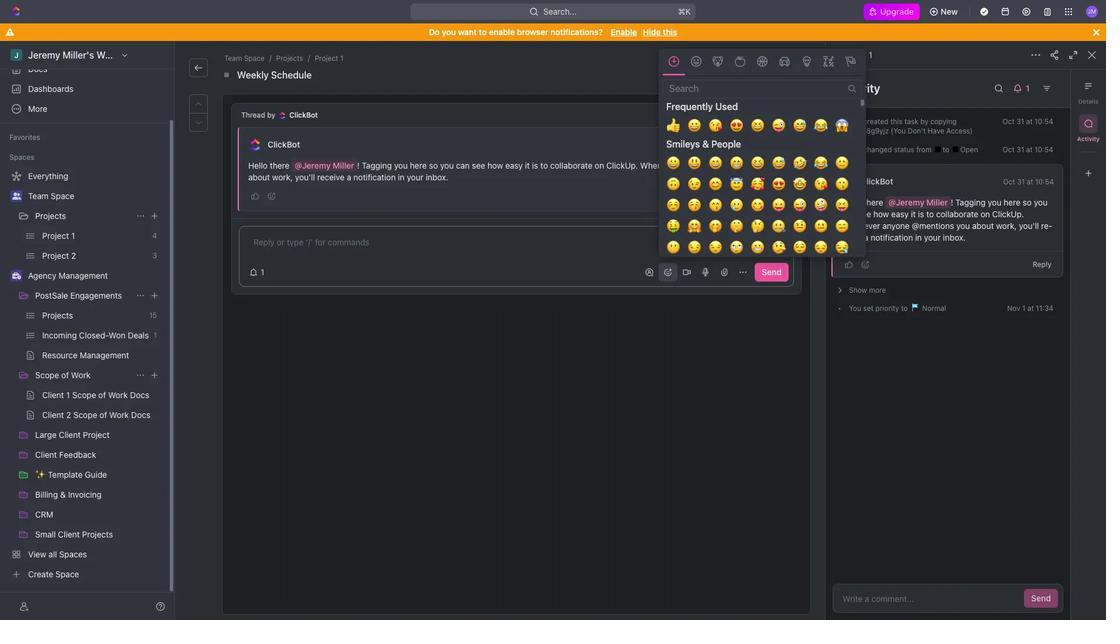 Task type: describe. For each thing, give the bounding box(es) containing it.
it for a
[[525, 161, 530, 170]]

😗 ☺️
[[667, 175, 849, 215]]

🙂
[[835, 154, 849, 173]]

your inside the ! tagging you here so you can see how easy it is to collaborate on clickup. whenever anyone @mentions you about work, you'll receive a notification in your inbox.
[[407, 172, 424, 182]]

! tagging you here so you can see how easy it is to collaborate on clickup. whenever anyone @mentions you about work, you'll receive a notification in your inbox.
[[248, 161, 771, 182]]

1 horizontal spatial projects link
[[274, 53, 306, 64]]

😉
[[688, 175, 702, 194]]

agency management link
[[28, 267, 162, 285]]

🤭
[[709, 217, 723, 236]]

do
[[429, 27, 440, 37]]

smileys
[[667, 139, 700, 149]]

2 / from the left
[[308, 54, 310, 63]]

clickup. for a
[[607, 161, 638, 170]]

of
[[61, 370, 69, 380]]

🤔
[[751, 217, 765, 236]]

clickbot inside task sidebar content section
[[861, 176, 894, 186]]

😘 inside smileys & people element
[[814, 175, 828, 194]]

list of emoji element
[[660, 98, 866, 620]]

😪
[[835, 238, 849, 257]]

task sidebar content section
[[826, 70, 1071, 620]]

! for a
[[357, 161, 360, 170]]

0 vertical spatial projects
[[276, 54, 303, 63]]

don't
[[908, 127, 926, 135]]

😇
[[730, 175, 744, 194]]

postsale
[[35, 291, 68, 301]]

😑
[[835, 217, 849, 236]]

how for a
[[488, 161, 503, 170]]

#8678g9yjz
[[849, 127, 889, 135]]

used
[[716, 101, 738, 112]]

schedule
[[271, 70, 312, 80]]

1 horizontal spatial project 1 link
[[840, 50, 873, 60]]

postsale engagements link
[[35, 286, 131, 305]]

0 vertical spatial this
[[663, 27, 677, 37]]

in inside ! tagging you here so you can see how easy it is to collaborate on clickup. whenever anyone @mentions you about work, you'll re ceive a notification in your inbox.
[[916, 233, 922, 243]]

☺️
[[667, 196, 681, 215]]

0 horizontal spatial project 1 link
[[313, 53, 346, 64]]

management
[[59, 271, 108, 281]]

created
[[864, 117, 889, 126]]

notification inside ! tagging you here so you can see how easy it is to collaborate on clickup. whenever anyone @mentions you about work, you'll re ceive a notification in your inbox.
[[871, 233, 913, 243]]

&
[[703, 139, 709, 149]]

😑 😶
[[667, 217, 849, 257]]

can for a
[[456, 161, 470, 170]]

team for team space
[[28, 191, 49, 201]]

hello for ceive
[[842, 197, 862, 207]]

0 horizontal spatial project
[[315, 54, 338, 63]]

😝
[[835, 196, 849, 215]]

in inside the ! tagging you here so you can see how easy it is to collaborate on clickup. whenever anyone @mentions you about work, you'll receive a notification in your inbox.
[[398, 172, 405, 182]]

access)
[[947, 127, 973, 135]]

🤪
[[814, 196, 828, 215]]

smileys & people
[[667, 139, 741, 149]]

it for ceive
[[911, 209, 916, 219]]

frequently used element
[[663, 98, 856, 136]]

😅 inside frequently used element
[[793, 116, 807, 135]]

1 horizontal spatial team space link
[[222, 53, 267, 64]]

favorites button
[[5, 131, 45, 145]]

0 vertical spatial clickbot
[[290, 111, 318, 119]]

🤗
[[688, 217, 702, 236]]

@mentions for a
[[710, 161, 753, 170]]

😀 inside smileys & people element
[[667, 154, 681, 173]]

! tagging you here so you can see how easy it is to collaborate on clickup. whenever anyone @mentions you about work, you'll re ceive a notification in your inbox.
[[842, 197, 1053, 243]]

engagements
[[70, 291, 122, 301]]

about for ceive
[[973, 221, 994, 231]]

here for ceive
[[1004, 197, 1021, 207]]

upgrade
[[881, 6, 914, 16]]

you for you created this task by copying #8678g9yjz (you don't have access)
[[849, 117, 862, 126]]

team for team space / projects / project 1
[[224, 54, 242, 63]]

😋
[[751, 196, 765, 215]]

😙
[[709, 196, 723, 215]]

😄
[[709, 154, 723, 173]]

you'll for a
[[295, 172, 315, 182]]

! for ceive
[[951, 197, 954, 207]]

😝 🤑
[[667, 196, 849, 236]]

🥲
[[730, 196, 744, 215]]

notifications?
[[551, 27, 603, 37]]

😐
[[814, 217, 828, 236]]

hello there for ceive
[[842, 197, 886, 207]]

new
[[941, 6, 958, 16]]

dashboards
[[28, 84, 74, 94]]

😗
[[835, 175, 849, 194]]

send inside task sidebar content section
[[1032, 593, 1051, 603]]

anyone for ceive
[[883, 221, 910, 231]]

changed status from
[[862, 145, 934, 154]]

have
[[928, 127, 945, 135]]

0 vertical spatial send button
[[755, 263, 789, 282]]

user group image
[[12, 193, 21, 200]]

0 horizontal spatial by
[[267, 111, 275, 119]]

1 vertical spatial team space link
[[28, 187, 162, 206]]

😚
[[688, 196, 702, 215]]

nov 1 at 11:34
[[1008, 304, 1054, 313]]

priority
[[876, 304, 900, 313]]

normal
[[921, 304, 947, 313]]

1 horizontal spatial project
[[840, 50, 867, 60]]

😶
[[667, 238, 681, 257]]

space for team space
[[51, 191, 74, 201]]

🤣
[[793, 154, 807, 173]]

(you
[[891, 127, 906, 135]]

tagging for a
[[362, 161, 392, 170]]

😃
[[688, 154, 702, 173]]

😁
[[730, 154, 744, 173]]

projects inside tree
[[35, 211, 66, 221]]

😜 inside frequently used element
[[772, 116, 786, 135]]

😜 inside smileys & people element
[[793, 196, 807, 215]]

work, for ceive
[[997, 221, 1017, 231]]

reply
[[1033, 260, 1052, 269]]

hide
[[643, 27, 661, 37]]

🤨
[[793, 217, 807, 236]]

re
[[1042, 221, 1053, 231]]

there for a
[[270, 161, 290, 170]]

tree inside sidebar navigation
[[5, 167, 164, 584]]

agency
[[28, 271, 56, 281]]

sidebar navigation
[[0, 41, 175, 620]]

whenever for ceive
[[842, 221, 881, 231]]

on for ceive
[[981, 209, 991, 219]]

😘 inside frequently used element
[[709, 116, 723, 135]]

work, for a
[[272, 172, 293, 182]]

clickbot button
[[267, 139, 301, 150]]

postsale engagements
[[35, 291, 122, 301]]

0 vertical spatial send
[[762, 267, 782, 277]]

🥰
[[751, 175, 765, 194]]

😂 for 🤣
[[814, 154, 828, 173]]

frequently
[[667, 101, 713, 112]]

scope
[[35, 370, 59, 380]]

a inside ! tagging you here so you can see how easy it is to collaborate on clickup. whenever anyone @mentions you about work, you'll re ceive a notification in your inbox.
[[864, 233, 869, 243]]

😆 for 😜
[[751, 116, 765, 135]]

😱
[[835, 116, 849, 135]]

there for ceive
[[864, 197, 884, 207]]

receive
[[317, 172, 345, 182]]

⌘k
[[678, 6, 691, 16]]

team space
[[28, 191, 74, 201]]

work
[[71, 370, 91, 380]]

business time image
[[12, 272, 21, 279]]

copying
[[931, 117, 957, 126]]

set priority to
[[862, 304, 910, 313]]

easy for ceive
[[892, 209, 909, 219]]

😊
[[709, 175, 723, 194]]

activity inside task sidebar navigation tab list
[[1078, 135, 1100, 142]]



Task type: vqa. For each thing, say whether or not it's contained in the screenshot.
left Hello
yes



Task type: locate. For each thing, give the bounding box(es) containing it.
11:34
[[1036, 304, 1054, 313]]

oct
[[1003, 117, 1015, 126], [734, 141, 746, 149], [1003, 145, 1015, 154], [1004, 177, 1016, 186]]

1 vertical spatial see
[[858, 209, 872, 219]]

whenever
[[641, 161, 679, 170], [842, 221, 881, 231]]

0 vertical spatial space
[[244, 54, 265, 63]]

1 vertical spatial whenever
[[842, 221, 881, 231]]

1 horizontal spatial you'll
[[1019, 221, 1039, 231]]

send button inside task sidebar content section
[[1025, 589, 1059, 608]]

on for a
[[595, 161, 604, 170]]

0 vertical spatial 😀
[[688, 116, 702, 135]]

thread
[[241, 111, 265, 119]]

open
[[959, 145, 979, 154]]

clear image
[[849, 85, 856, 93]]

this up (you
[[891, 117, 903, 126]]

0 vertical spatial so
[[429, 161, 438, 170]]

0 horizontal spatial how
[[488, 161, 503, 170]]

clickup. inside the ! tagging you here so you can see how easy it is to collaborate on clickup. whenever anyone @mentions you about work, you'll receive a notification in your inbox.
[[607, 161, 638, 170]]

1 horizontal spatial inbox.
[[943, 233, 966, 243]]

! inside ! tagging you here so you can see how easy it is to collaborate on clickup. whenever anyone @mentions you about work, you'll re ceive a notification in your inbox.
[[951, 197, 954, 207]]

team right user group icon
[[28, 191, 49, 201]]

@mentions inside the ! tagging you here so you can see how easy it is to collaborate on clickup. whenever anyone @mentions you about work, you'll receive a notification in your inbox.
[[710, 161, 753, 170]]

clickbot up the clickbot button
[[290, 111, 318, 119]]

team inside tree
[[28, 191, 49, 201]]

you'll left receive
[[295, 172, 315, 182]]

you'll inside the ! tagging you here so you can see how easy it is to collaborate on clickup. whenever anyone @mentions you about work, you'll receive a notification in your inbox.
[[295, 172, 315, 182]]

😂 for 😅
[[814, 116, 828, 135]]

1 vertical spatial 😍
[[772, 175, 786, 194]]

1 / from the left
[[269, 54, 272, 63]]

inbox. inside ! tagging you here so you can see how easy it is to collaborate on clickup. whenever anyone @mentions you about work, you'll re ceive a notification in your inbox.
[[943, 233, 966, 243]]

collaborate inside the ! tagging you here so you can see how easy it is to collaborate on clickup. whenever anyone @mentions you about work, you'll receive a notification in your inbox.
[[550, 161, 593, 170]]

can inside ! tagging you here so you can see how easy it is to collaborate on clickup. whenever anyone @mentions you about work, you'll re ceive a notification in your inbox.
[[842, 209, 856, 219]]

thread by
[[241, 111, 275, 119]]

/
[[269, 54, 272, 63], [308, 54, 310, 63]]

see for ceive
[[858, 209, 872, 219]]

2 😆 from the top
[[751, 154, 765, 173]]

😂 inside smileys & people element
[[814, 154, 828, 173]]

0 vertical spatial 😂
[[814, 116, 828, 135]]

😅 inside smileys & people element
[[772, 154, 786, 173]]

0 vertical spatial 😅
[[793, 116, 807, 135]]

tagging for ceive
[[956, 197, 986, 207]]

hello down 😗
[[842, 197, 862, 207]]

0 horizontal spatial projects link
[[35, 207, 131, 226]]

here inside the ! tagging you here so you can see how easy it is to collaborate on clickup. whenever anyone @mentions you about work, you'll receive a notification in your inbox.
[[410, 161, 427, 170]]

smileys & people element
[[663, 136, 856, 620]]

scope of work link
[[35, 366, 131, 385]]

send
[[762, 267, 782, 277], [1032, 593, 1051, 603]]

clickbot
[[290, 111, 318, 119], [268, 139, 300, 149], [861, 176, 894, 186]]

0 vertical spatial easy
[[506, 161, 523, 170]]

projects
[[276, 54, 303, 63], [35, 211, 66, 221]]

0 vertical spatial a
[[347, 172, 351, 182]]

collaborate for ceive
[[937, 209, 979, 219]]

😜 up 🤨
[[793, 196, 807, 215]]

1 vertical spatial 😘
[[814, 175, 828, 194]]

hello down the clickbot button
[[248, 161, 268, 170]]

space right user group icon
[[51, 191, 74, 201]]

Search search field
[[663, 80, 862, 98]]

0 vertical spatial about
[[248, 172, 270, 182]]

details
[[1079, 98, 1099, 105]]

weekly schedule
[[237, 70, 312, 80]]

1 horizontal spatial by
[[921, 117, 929, 126]]

how
[[488, 161, 503, 170], [874, 209, 889, 219]]

1 vertical spatial here
[[1004, 197, 1021, 207]]

😀
[[688, 116, 702, 135], [667, 154, 681, 173]]

anyone up the 😉
[[681, 161, 708, 170]]

status
[[894, 145, 915, 154]]

activity down details
[[1078, 135, 1100, 142]]

😂 right 🤣
[[814, 154, 828, 173]]

1 vertical spatial on
[[981, 209, 991, 219]]

space up 'weekly'
[[244, 54, 265, 63]]

1 horizontal spatial activity
[[1078, 135, 1100, 142]]

1 vertical spatial tagging
[[956, 197, 986, 207]]

hello there for a
[[248, 161, 292, 170]]

/ up schedule
[[308, 54, 310, 63]]

easy inside the ! tagging you here so you can see how easy it is to collaborate on clickup. whenever anyone @mentions you about work, you'll receive a notification in your inbox.
[[506, 161, 523, 170]]

notification right receive
[[354, 172, 396, 182]]

31
[[1017, 117, 1025, 126], [748, 141, 756, 149], [1017, 145, 1025, 154], [1018, 177, 1025, 186]]

0 horizontal spatial is
[[532, 161, 538, 170]]

🙂 🙃
[[667, 154, 849, 194]]

hello there down the clickbot button
[[248, 161, 292, 170]]

it inside ! tagging you here so you can see how easy it is to collaborate on clickup. whenever anyone @mentions you about work, you'll re ceive a notification in your inbox.
[[911, 209, 916, 219]]

1 vertical spatial activity
[[1078, 135, 1100, 142]]

you
[[849, 117, 862, 126], [849, 304, 862, 313]]

docs
[[28, 64, 47, 74]]

project 1 link up weekly schedule link
[[313, 53, 346, 64]]

1 horizontal spatial send
[[1032, 593, 1051, 603]]

1 vertical spatial collaborate
[[937, 209, 979, 219]]

notification right 😪
[[871, 233, 913, 243]]

0 vertical spatial hello
[[248, 161, 268, 170]]

whenever down 😝 at the top right of the page
[[842, 221, 881, 231]]

🙄
[[730, 238, 744, 257]]

0 horizontal spatial 😀
[[667, 154, 681, 173]]

you'll inside ! tagging you here so you can see how easy it is to collaborate on clickup. whenever anyone @mentions you about work, you'll re ceive a notification in your inbox.
[[1019, 221, 1039, 231]]

is for a
[[532, 161, 538, 170]]

😘
[[709, 116, 723, 135], [814, 175, 828, 194]]

😒
[[709, 238, 723, 257]]

1 vertical spatial work,
[[997, 221, 1017, 231]]

😅
[[793, 116, 807, 135], [772, 154, 786, 173]]

here
[[410, 161, 427, 170], [1004, 197, 1021, 207]]

1 horizontal spatial here
[[1004, 197, 1021, 207]]

browser
[[517, 27, 549, 37]]

😍 up people
[[730, 116, 744, 135]]

about inside the ! tagging you here so you can see how easy it is to collaborate on clickup. whenever anyone @mentions you about work, you'll receive a notification in your inbox.
[[248, 172, 270, 182]]

you'll left "re"
[[1019, 221, 1039, 231]]

🤫
[[730, 217, 744, 236]]

there
[[270, 161, 290, 170], [864, 197, 884, 207]]

team space / projects / project 1
[[224, 54, 344, 63]]

space inside sidebar navigation
[[51, 191, 74, 201]]

dashboards link
[[5, 80, 164, 98]]

so inside ! tagging you here so you can see how easy it is to collaborate on clickup. whenever anyone @mentions you about work, you'll re ceive a notification in your inbox.
[[1023, 197, 1032, 207]]

0 horizontal spatial tagging
[[362, 161, 392, 170]]

projects link
[[274, 53, 306, 64], [35, 207, 131, 226]]

is inside ! tagging you here so you can see how easy it is to collaborate on clickup. whenever anyone @mentions you about work, you'll re ceive a notification in your inbox.
[[918, 209, 925, 219]]

1 horizontal spatial is
[[918, 209, 925, 219]]

0 vertical spatial you
[[849, 117, 862, 126]]

about for a
[[248, 172, 270, 182]]

how for ceive
[[874, 209, 889, 219]]

0 vertical spatial hello there
[[248, 161, 292, 170]]

😆 inside frequently used element
[[751, 116, 765, 135]]

there down the clickbot button
[[270, 161, 290, 170]]

1 vertical spatial notification
[[871, 233, 913, 243]]

hello for a
[[248, 161, 268, 170]]

so inside the ! tagging you here so you can see how easy it is to collaborate on clickup. whenever anyone @mentions you about work, you'll receive a notification in your inbox.
[[429, 161, 438, 170]]

😍 up 😛
[[772, 175, 786, 194]]

0 horizontal spatial 😘
[[709, 116, 723, 135]]

collaborate
[[550, 161, 593, 170], [937, 209, 979, 219]]

on inside the ! tagging you here so you can see how easy it is to collaborate on clickup. whenever anyone @mentions you about work, you'll receive a notification in your inbox.
[[595, 161, 604, 170]]

0 horizontal spatial see
[[472, 161, 485, 170]]

0 horizontal spatial a
[[347, 172, 351, 182]]

about inside ! tagging you here so you can see how easy it is to collaborate on clickup. whenever anyone @mentions you about work, you'll re ceive a notification in your inbox.
[[973, 221, 994, 231]]

0 horizontal spatial /
[[269, 54, 272, 63]]

hello inside task sidebar content section
[[842, 197, 862, 207]]

whenever for a
[[641, 161, 679, 170]]

0 vertical spatial @mentions
[[710, 161, 753, 170]]

work, down the clickbot button
[[272, 172, 293, 182]]

tree containing team space
[[5, 167, 164, 584]]

1 😆 from the top
[[751, 116, 765, 135]]

0 vertical spatial team space link
[[222, 53, 267, 64]]

1 horizontal spatial send button
[[1025, 589, 1059, 608]]

0 vertical spatial collaborate
[[550, 161, 593, 170]]

how inside ! tagging you here so you can see how easy it is to collaborate on clickup. whenever anyone @mentions you about work, you'll re ceive a notification in your inbox.
[[874, 209, 889, 219]]

1 inside task sidebar content section
[[1023, 304, 1026, 313]]

👍
[[667, 116, 681, 135]]

tagging inside ! tagging you here so you can see how easy it is to collaborate on clickup. whenever anyone @mentions you about work, you'll re ceive a notification in your inbox.
[[956, 197, 986, 207]]

😀 inside frequently used element
[[688, 116, 702, 135]]

1 horizontal spatial 😅
[[793, 116, 807, 135]]

is inside the ! tagging you here so you can see how easy it is to collaborate on clickup. whenever anyone @mentions you about work, you'll receive a notification in your inbox.
[[532, 161, 538, 170]]

projects link down team space
[[35, 207, 131, 226]]

😘 left 😗
[[814, 175, 828, 194]]

hello there inside task sidebar content section
[[842, 197, 886, 207]]

anyone inside the ! tagging you here so you can see how easy it is to collaborate on clickup. whenever anyone @mentions you about work, you'll receive a notification in your inbox.
[[681, 161, 708, 170]]

notification inside the ! tagging you here so you can see how easy it is to collaborate on clickup. whenever anyone @mentions you about work, you'll receive a notification in your inbox.
[[354, 172, 396, 182]]

0 vertical spatial here
[[410, 161, 427, 170]]

team up 'weekly'
[[224, 54, 242, 63]]

1 horizontal spatial how
[[874, 209, 889, 219]]

see for a
[[472, 161, 485, 170]]

0 horizontal spatial work,
[[272, 172, 293, 182]]

tree
[[5, 167, 164, 584]]

it
[[525, 161, 530, 170], [911, 209, 916, 219]]

by up don't on the top right of page
[[921, 117, 929, 126]]

team space link
[[222, 53, 267, 64], [28, 187, 162, 206]]

space for team space / projects / project 1
[[244, 54, 265, 63]]

new button
[[925, 2, 965, 21]]

on inside ! tagging you here so you can see how easy it is to collaborate on clickup. whenever anyone @mentions you about work, you'll re ceive a notification in your inbox.
[[981, 209, 991, 219]]

collaborate inside ! tagging you here so you can see how easy it is to collaborate on clickup. whenever anyone @mentions you about work, you'll re ceive a notification in your inbox.
[[937, 209, 979, 219]]

1 horizontal spatial clickup.
[[993, 209, 1024, 219]]

you'll for ceive
[[1019, 221, 1039, 231]]

1 horizontal spatial 😘
[[814, 175, 828, 194]]

favorites
[[9, 133, 40, 142]]

projects down team space
[[35, 211, 66, 221]]

0 vertical spatial 😘
[[709, 116, 723, 135]]

weekly schedule link
[[235, 68, 314, 82]]

project 1
[[840, 50, 873, 60]]

whenever up 🙃 on the right top of the page
[[641, 161, 679, 170]]

anyone for a
[[681, 161, 708, 170]]

see inside ! tagging you here so you can see how easy it is to collaborate on clickup. whenever anyone @mentions you about work, you'll re ceive a notification in your inbox.
[[858, 209, 872, 219]]

a right 😪
[[864, 233, 869, 243]]

! inside the ! tagging you here so you can see how easy it is to collaborate on clickup. whenever anyone @mentions you about work, you'll receive a notification in your inbox.
[[357, 161, 360, 170]]

1 vertical spatial 😜
[[793, 196, 807, 215]]

whenever inside ! tagging you here so you can see how easy it is to collaborate on clickup. whenever anyone @mentions you about work, you'll re ceive a notification in your inbox.
[[842, 221, 881, 231]]

0 horizontal spatial easy
[[506, 161, 523, 170]]

1 vertical spatial how
[[874, 209, 889, 219]]

clickup. inside ! tagging you here so you can see how easy it is to collaborate on clickup. whenever anyone @mentions you about work, you'll re ceive a notification in your inbox.
[[993, 209, 1024, 219]]

e
[[800, 63, 805, 71]]

frequently used
[[667, 101, 738, 112]]

😜
[[772, 116, 786, 135], [793, 196, 807, 215]]

1 vertical spatial you'll
[[1019, 221, 1039, 231]]

0 horizontal spatial 😅
[[772, 154, 786, 173]]

😆 for 😅
[[751, 154, 765, 173]]

😅 left 🤣
[[772, 154, 786, 173]]

0 horizontal spatial so
[[429, 161, 438, 170]]

0 vertical spatial in
[[398, 172, 405, 182]]

@mentions for ceive
[[912, 221, 955, 231]]

you created this task by copying #8678g9yjz (you don't have access)
[[849, 117, 973, 135]]

1 horizontal spatial see
[[858, 209, 872, 219]]

0 vertical spatial activity
[[840, 81, 881, 95]]

activity down 'project 1' on the right top of page
[[840, 81, 881, 95]]

0 horizontal spatial team space link
[[28, 187, 162, 206]]

changed
[[864, 145, 892, 154]]

by right thread
[[267, 111, 275, 119]]

0 vertical spatial can
[[456, 161, 470, 170]]

😆 down search search box
[[751, 116, 765, 135]]

1 horizontal spatial 😀
[[688, 116, 702, 135]]

1 horizontal spatial easy
[[892, 209, 909, 219]]

0 horizontal spatial clickup.
[[607, 161, 638, 170]]

you inside you created this task by copying #8678g9yjz (you don't have access)
[[849, 117, 862, 126]]

a
[[347, 172, 351, 182], [864, 233, 869, 243]]

your inside ! tagging you here so you can see how easy it is to collaborate on clickup. whenever anyone @mentions you about work, you'll re ceive a notification in your inbox.
[[924, 233, 941, 243]]

😔
[[814, 238, 828, 257]]

hello
[[248, 161, 268, 170], [842, 197, 862, 207]]

so for ceive
[[1023, 197, 1032, 207]]

😜 down search search box
[[772, 116, 786, 135]]

1 vertical spatial so
[[1023, 197, 1032, 207]]

0 vertical spatial tagging
[[362, 161, 392, 170]]

@mentions inside ! tagging you here so you can see how easy it is to collaborate on clickup. whenever anyone @mentions you about work, you'll re ceive a notification in your inbox.
[[912, 221, 955, 231]]

projects up schedule
[[276, 54, 303, 63]]

clickbot down changed
[[861, 176, 894, 186]]

by inside you created this task by copying #8678g9yjz (you don't have access)
[[921, 117, 929, 126]]

about
[[248, 172, 270, 182], [973, 221, 994, 231]]

2 you from the top
[[849, 304, 862, 313]]

to inside the ! tagging you here so you can see how easy it is to collaborate on clickup. whenever anyone @mentions you about work, you'll receive a notification in your inbox.
[[541, 161, 548, 170]]

0 vertical spatial inbox.
[[426, 172, 449, 182]]

nov
[[1008, 304, 1021, 313]]

0 horizontal spatial 😍
[[730, 116, 744, 135]]

@mentions
[[710, 161, 753, 170], [912, 221, 955, 231]]

anyone inside ! tagging you here so you can see how easy it is to collaborate on clickup. whenever anyone @mentions you about work, you'll re ceive a notification in your inbox.
[[883, 221, 910, 231]]

anyone
[[681, 161, 708, 170], [883, 221, 910, 231]]

easy
[[506, 161, 523, 170], [892, 209, 909, 219]]

0 vertical spatial team
[[224, 54, 242, 63]]

you'll
[[295, 172, 315, 182], [1019, 221, 1039, 231]]

docs link
[[5, 60, 164, 78]]

/ up weekly schedule link
[[269, 54, 272, 63]]

this right hide
[[663, 27, 677, 37]]

0 horizontal spatial this
[[663, 27, 677, 37]]

anyone right '😑'
[[883, 221, 910, 231]]

project 1 link
[[840, 50, 873, 60], [313, 53, 346, 64]]

0 horizontal spatial 😜
[[772, 116, 786, 135]]

0 horizontal spatial there
[[270, 161, 290, 170]]

a inside the ! tagging you here so you can see how easy it is to collaborate on clickup. whenever anyone @mentions you about work, you'll receive a notification in your inbox.
[[347, 172, 351, 182]]

0 horizontal spatial you'll
[[295, 172, 315, 182]]

0 horizontal spatial anyone
[[681, 161, 708, 170]]

here for a
[[410, 161, 427, 170]]

🤥
[[772, 238, 786, 257]]

it inside the ! tagging you here so you can see how easy it is to collaborate on clickup. whenever anyone @mentions you about work, you'll receive a notification in your inbox.
[[525, 161, 530, 170]]

task sidebar navigation tab list
[[1076, 77, 1102, 183]]

0 horizontal spatial collaborate
[[550, 161, 593, 170]]

1 you from the top
[[849, 117, 862, 126]]

people
[[712, 139, 741, 149]]

😆 inside smileys & people element
[[751, 154, 765, 173]]

upgrade link
[[864, 4, 920, 20]]

😬
[[751, 238, 765, 257]]

how inside the ! tagging you here so you can see how easy it is to collaborate on clickup. whenever anyone @mentions you about work, you'll receive a notification in your inbox.
[[488, 161, 503, 170]]

project 1 link up clear icon
[[840, 50, 873, 60]]

a right receive
[[347, 172, 351, 182]]

tagging inside the ! tagging you here so you can see how easy it is to collaborate on clickup. whenever anyone @mentions you about work, you'll receive a notification in your inbox.
[[362, 161, 392, 170]]

inbox.
[[426, 172, 449, 182], [943, 233, 966, 243]]

😘 up &
[[709, 116, 723, 135]]

0 vertical spatial it
[[525, 161, 530, 170]]

spaces
[[9, 153, 34, 162]]

😍 inside smileys & people element
[[772, 175, 786, 194]]

hello there
[[248, 161, 292, 170], [842, 197, 886, 207]]

to inside ! tagging you here so you can see how easy it is to collaborate on clickup. whenever anyone @mentions you about work, you'll re ceive a notification in your inbox.
[[927, 209, 934, 219]]

you up #8678g9yjz
[[849, 117, 862, 126]]

easy for a
[[506, 161, 523, 170]]

0 horizontal spatial about
[[248, 172, 270, 182]]

0 horizontal spatial space
[[51, 191, 74, 201]]

easy inside ! tagging you here so you can see how easy it is to collaborate on clickup. whenever anyone @mentions you about work, you'll re ceive a notification in your inbox.
[[892, 209, 909, 219]]

activity inside task sidebar content section
[[840, 81, 881, 95]]

1 vertical spatial projects link
[[35, 207, 131, 226]]

0 vertical spatial !
[[357, 161, 360, 170]]

clickup. for ceive
[[993, 209, 1024, 219]]

set
[[864, 304, 874, 313]]

there right 😝 at the top right of the page
[[864, 197, 884, 207]]

10:54
[[1035, 117, 1054, 126], [766, 141, 785, 149], [1035, 145, 1054, 154], [1036, 177, 1054, 186]]

0 vertical spatial 😜
[[772, 116, 786, 135]]

hello there down 😗
[[842, 197, 886, 207]]

0 vertical spatial anyone
[[681, 161, 708, 170]]

work, left "re"
[[997, 221, 1017, 231]]

is for ceive
[[918, 209, 925, 219]]

task
[[905, 117, 919, 126]]

there inside task sidebar content section
[[864, 197, 884, 207]]

0 vertical spatial 😍
[[730, 116, 744, 135]]

send button
[[755, 263, 789, 282], [1025, 589, 1059, 608]]

😛
[[772, 196, 786, 215]]

projects link up schedule
[[274, 53, 306, 64]]

project
[[840, 50, 867, 60], [315, 54, 338, 63]]

😀 down the frequently
[[688, 116, 702, 135]]

work, inside the ! tagging you here so you can see how easy it is to collaborate on clickup. whenever anyone @mentions you about work, you'll receive a notification in your inbox.
[[272, 172, 293, 182]]

😀 left 😃
[[667, 154, 681, 173]]

so for a
[[429, 161, 438, 170]]

from
[[917, 145, 932, 154]]

2 😂 from the top
[[814, 154, 828, 173]]

🙃
[[667, 175, 681, 194]]

1 horizontal spatial hello
[[842, 197, 862, 207]]

clickbot inside button
[[268, 139, 300, 149]]

1 vertical spatial easy
[[892, 209, 909, 219]]

0 horizontal spatial !
[[357, 161, 360, 170]]

scope of work
[[35, 370, 91, 380]]

1 vertical spatial 😀
[[667, 154, 681, 173]]

can for ceive
[[842, 209, 856, 219]]

1 inside 1 button
[[261, 267, 265, 277]]

inbox. inside the ! tagging you here so you can see how easy it is to collaborate on clickup. whenever anyone @mentions you about work, you'll receive a notification in your inbox.
[[426, 172, 449, 182]]

you for you
[[849, 304, 862, 313]]

whenever inside the ! tagging you here so you can see how easy it is to collaborate on clickup. whenever anyone @mentions you about work, you'll receive a notification in your inbox.
[[641, 161, 679, 170]]

1 vertical spatial can
[[842, 209, 856, 219]]

reply button
[[1028, 257, 1057, 272]]

😅 up 🤣
[[793, 116, 807, 135]]

1 😂 from the top
[[814, 116, 828, 135]]

ceive
[[842, 221, 1053, 243]]

work, inside ! tagging you here so you can see how easy it is to collaborate on clickup. whenever anyone @mentions you about work, you'll re ceive a notification in your inbox.
[[997, 221, 1017, 231]]

collaborate for a
[[550, 161, 593, 170]]

😆 right 😁
[[751, 154, 765, 173]]

1 button
[[244, 263, 272, 282]]

here inside ! tagging you here so you can see how easy it is to collaborate on clickup. whenever anyone @mentions you about work, you'll re ceive a notification in your inbox.
[[1004, 197, 1021, 207]]

😂 left 😱
[[814, 116, 828, 135]]

1 horizontal spatial space
[[244, 54, 265, 63]]

1 horizontal spatial in
[[916, 233, 922, 243]]

clickup.
[[607, 161, 638, 170], [993, 209, 1024, 219]]

clickbot down thread by
[[268, 139, 300, 149]]

😍 inside frequently used element
[[730, 116, 744, 135]]

can inside the ! tagging you here so you can see how easy it is to collaborate on clickup. whenever anyone @mentions you about work, you'll receive a notification in your inbox.
[[456, 161, 470, 170]]

😂 inside frequently used element
[[814, 116, 828, 135]]

you left set
[[849, 304, 862, 313]]

this inside you created this task by copying #8678g9yjz (you don't have access)
[[891, 117, 903, 126]]

😏
[[688, 238, 702, 257]]

see inside the ! tagging you here so you can see how easy it is to collaborate on clickup. whenever anyone @mentions you about work, you'll receive a notification in your inbox.
[[472, 161, 485, 170]]

1 horizontal spatial !
[[951, 197, 954, 207]]

1 horizontal spatial can
[[842, 209, 856, 219]]

1 vertical spatial send button
[[1025, 589, 1059, 608]]



